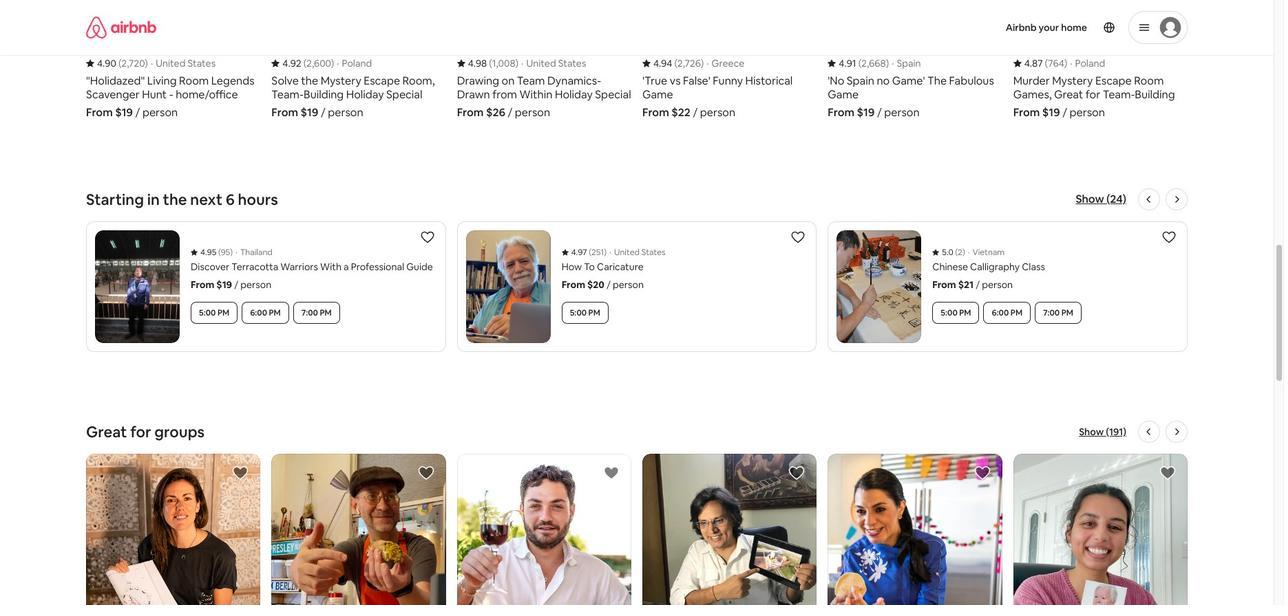 Task type: describe. For each thing, give the bounding box(es) containing it.
/ down · thailand
[[234, 279, 238, 291]]

· for 4.97 ( 251 )
[[609, 247, 611, 258]]

from $21 / person
[[932, 279, 1013, 291]]

5.0 ( 2 )
[[942, 247, 965, 258]]

1 save this experience image from the left
[[232, 465, 249, 482]]

united for 4.98 ( 1,008 )
[[526, 57, 556, 69]]

251
[[591, 247, 604, 258]]

united for 4.97 ( 251 )
[[614, 247, 640, 258]]

2 5:00 pm from the left
[[570, 307, 600, 318]]

· for 5.0 ( 2 )
[[968, 247, 970, 258]]

/ inside group
[[135, 105, 140, 119]]

your
[[1039, 21, 1059, 34]]

2,726
[[677, 57, 701, 69]]

pm for "5:00 pm" link for from $21 / person
[[959, 307, 971, 318]]

) for 5.0 ( 2 )
[[962, 247, 965, 258]]

/ inside ''true vs false' funny historical game' group
[[693, 105, 698, 119]]

7:00 pm link for from $21 / person
[[1035, 302, 1082, 324]]

· for 4.87 ( 764 )
[[1070, 57, 1072, 69]]

4.97
[[571, 247, 587, 258]]

drawing on team dynamics- drawn from within holiday special group
[[457, 0, 631, 119]]

6:00 pm for from $19 / person
[[250, 307, 281, 318]]

for
[[130, 422, 151, 442]]

7:00 for from $19 / person
[[301, 307, 318, 318]]

$20
[[587, 279, 604, 291]]

great
[[86, 422, 127, 442]]

· spain
[[892, 57, 921, 69]]

4.90
[[97, 57, 116, 69]]

· united states for 4.98 ( 1,008 )
[[521, 57, 586, 69]]

) for 4.98 ( 1,008 )
[[515, 57, 519, 69]]

6:00 pm link for from $21 / person
[[983, 302, 1031, 324]]

( for 2,600
[[303, 57, 306, 69]]

( for 2,726
[[674, 57, 677, 69]]

) for 4.90 ( 2,720 )
[[145, 57, 148, 69]]

$19 inside the "murder mystery escape room games, great for team-building" group
[[1042, 105, 1060, 119]]

4.98
[[468, 57, 487, 69]]

95
[[221, 247, 230, 258]]

4.98 ( 1,008 )
[[468, 57, 519, 69]]

pm for 7:00 pm link associated with from $21 / person
[[1061, 307, 1073, 318]]

· for 4.95 ( 95 )
[[236, 247, 237, 258]]

rating 4.92 out of 5; 2,600 reviews image
[[271, 57, 334, 69]]

from inside "'no spain no game' the fabulous game" group
[[828, 105, 855, 119]]

4.91
[[839, 57, 856, 69]]

states for 4.98 ( 1,008 )
[[558, 57, 586, 69]]

'true vs false' funny historical game group
[[642, 0, 817, 119]]

airbnb your home link
[[997, 13, 1095, 42]]

· greece
[[707, 57, 744, 69]]

from down "4.95"
[[191, 279, 214, 291]]

show (191) link
[[1079, 425, 1126, 439]]

person inside ''true vs false' funny historical game' group
[[700, 105, 735, 119]]

home
[[1061, 21, 1087, 34]]

pm for "5:00 pm" link related to from $19 / person
[[218, 307, 229, 318]]

starting
[[86, 190, 144, 209]]

· for 4.98 ( 1,008 )
[[521, 57, 524, 69]]

person inside the "murder mystery escape room games, great for team-building" group
[[1070, 105, 1105, 119]]

rating 5.0 out of 5; 2 reviews image
[[932, 247, 965, 258]]

from $19 / person inside "'no spain no game' the fabulous game" group
[[828, 105, 920, 119]]

) for 4.95 ( 95 )
[[230, 247, 233, 258]]

) for 4.94 ( 2,726 )
[[701, 57, 704, 69]]

poland for 4.92 ( 2,600 )
[[342, 57, 372, 69]]

next
[[190, 190, 222, 209]]

4.87
[[1024, 57, 1043, 69]]

poland for 4.87 ( 764 )
[[1075, 57, 1105, 69]]

states for 4.90 ( 2,720 )
[[188, 57, 216, 69]]

rating 4.90 out of 5; 2,720 reviews image
[[86, 57, 148, 69]]

4.94 ( 2,726 )
[[653, 57, 704, 69]]

· for 4.92 ( 2,600 )
[[337, 57, 339, 69]]

rating 4.94 out of 5; 2,726 reviews image
[[642, 57, 704, 69]]

4.92 ( 2,600 )
[[283, 57, 334, 69]]

rating 4.91 out of 5; 2,668 reviews image
[[828, 57, 889, 69]]

from left $21
[[932, 279, 956, 291]]

from $26 / person
[[457, 105, 550, 119]]

5:00 pm link for from $21 / person
[[932, 302, 979, 324]]

( for 2
[[955, 247, 958, 258]]

from $22 / person
[[642, 105, 735, 119]]

· poland for 4.87 ( 764 )
[[1070, 57, 1105, 69]]

5:00 pm for from $21 / person
[[941, 307, 971, 318]]

2,668
[[861, 57, 886, 69]]

( for 2,720
[[118, 57, 121, 69]]

person inside solve the mystery escape room, team-building holiday special group
[[328, 105, 363, 119]]

from $19 / person inside the "holidazed" living room legends scavenger hunt - home/office group
[[86, 105, 178, 119]]

$26
[[486, 105, 505, 119]]

( for 1,008
[[489, 57, 492, 69]]

great for groups
[[86, 422, 205, 442]]

5.0
[[942, 247, 953, 258]]

in
[[147, 190, 160, 209]]

from $19 / person inside solve the mystery escape room, team-building holiday special group
[[271, 105, 363, 119]]

rating 4.87 out of 5; 764 reviews image
[[1013, 57, 1067, 69]]

vietnam
[[973, 247, 1005, 258]]

'no spain no game' the fabulous game group
[[828, 0, 1002, 119]]

7:00 pm for from $19 / person
[[301, 307, 332, 318]]

$21
[[958, 279, 974, 291]]

764
[[1048, 57, 1064, 69]]

rating 4.97 out of 5; 251 reviews image
[[562, 247, 607, 258]]

/ right $21
[[976, 279, 980, 291]]

7:00 pm for from $21 / person
[[1043, 307, 1073, 318]]

2 5:00 from the left
[[570, 307, 587, 318]]

7:00 pm link for from $19 / person
[[293, 302, 340, 324]]

6:00 pm for from $21 / person
[[992, 307, 1022, 318]]

4.95 ( 95 )
[[200, 247, 233, 258]]

rating 4.98 out of 5; 1,008 reviews image
[[457, 57, 519, 69]]

/ inside solve the mystery escape room, team-building holiday special group
[[321, 105, 325, 119]]

/ inside "'no spain no game' the fabulous game" group
[[877, 105, 882, 119]]

/ right $20
[[607, 279, 611, 291]]

murder mystery escape room games, great for team-building group
[[1013, 0, 1188, 119]]

(191)
[[1106, 426, 1126, 438]]

pm for "6:00 pm" link corresponding to from $21 / person
[[1011, 307, 1022, 318]]

show for great for groups
[[1079, 426, 1104, 438]]

2 save this experience image from the left
[[418, 465, 434, 482]]



Task type: locate. For each thing, give the bounding box(es) containing it.
· right 764 at right top
[[1070, 57, 1072, 69]]

) right 4.98
[[515, 57, 519, 69]]

save this experience image
[[232, 465, 249, 482], [418, 465, 434, 482], [789, 465, 805, 482]]

"holidazed" living room legends scavenger hunt - home/office group
[[86, 0, 260, 119]]

0 horizontal spatial 5:00
[[199, 307, 216, 318]]

from $19 / person down 2,668
[[828, 105, 920, 119]]

/ right the "$26"
[[508, 105, 512, 119]]

5:00 pm link down 4.95 ( 95 )
[[191, 302, 238, 324]]

$19 down the 4.90 ( 2,720 )
[[115, 105, 133, 119]]

( right 4.97
[[589, 247, 591, 258]]

1 poland from the left
[[342, 57, 372, 69]]

from left the "$26"
[[457, 105, 484, 119]]

from inside solve the mystery escape room, team-building holiday special group
[[271, 105, 298, 119]]

· united states right "2,720"
[[151, 57, 216, 69]]

5:00 pm for from $19 / person
[[199, 307, 229, 318]]

united right 251
[[614, 247, 640, 258]]

show (24)
[[1076, 192, 1126, 206]]

1 horizontal spatial save this experience image
[[974, 465, 991, 482]]

1 6:00 from the left
[[250, 307, 267, 318]]

5:00 pm
[[199, 307, 229, 318], [570, 307, 600, 318], [941, 307, 971, 318]]

1 horizontal spatial · poland
[[1070, 57, 1105, 69]]

) right 4.97
[[604, 247, 607, 258]]

poland right 764 at right top
[[1075, 57, 1105, 69]]

states
[[188, 57, 216, 69], [558, 57, 586, 69], [641, 247, 665, 258]]

· united states right 1,008
[[521, 57, 586, 69]]

/ down "2,720"
[[135, 105, 140, 119]]

1 horizontal spatial 6:00 pm link
[[983, 302, 1031, 324]]

from $20 / person
[[562, 279, 644, 291]]

4.91 ( 2,668 )
[[839, 57, 889, 69]]

( for 95
[[218, 247, 221, 258]]

(
[[118, 57, 121, 69], [303, 57, 306, 69], [489, 57, 492, 69], [674, 57, 677, 69], [858, 57, 861, 69], [1045, 57, 1048, 69], [218, 247, 221, 258], [589, 247, 591, 258], [955, 247, 958, 258]]

( right 4.94
[[674, 57, 677, 69]]

) inside "'no spain no game' the fabulous game" group
[[886, 57, 889, 69]]

2
[[958, 247, 962, 258]]

· for 4.91 ( 2,668 )
[[892, 57, 894, 69]]

/ inside 'drawing on team dynamics- drawn from within holiday special' group
[[508, 105, 512, 119]]

· right 2,600 on the left top of page
[[337, 57, 339, 69]]

) for 4.87 ( 764 )
[[1064, 57, 1067, 69]]

person inside "'no spain no game' the fabulous game" group
[[884, 105, 920, 119]]

6:00 pm link
[[242, 302, 289, 324], [983, 302, 1031, 324]]

· united states for 4.97 ( 251 )
[[609, 247, 665, 258]]

1 horizontal spatial 5:00 pm link
[[562, 302, 608, 324]]

4.90 ( 2,720 )
[[97, 57, 148, 69]]

profile element
[[757, 0, 1188, 55]]

· inside the "holidazed" living room legends scavenger hunt - home/office group
[[151, 57, 153, 69]]

/ down 2,668
[[877, 105, 882, 119]]

6
[[226, 190, 235, 209]]

5:00 pm down $20
[[570, 307, 600, 318]]

) left · greece
[[701, 57, 704, 69]]

pm for "6:00 pm" link related to from $19 / person
[[269, 307, 281, 318]]

) left · spain
[[886, 57, 889, 69]]

) left · thailand
[[230, 247, 233, 258]]

0 horizontal spatial · poland
[[337, 57, 372, 69]]

4.97 ( 251 )
[[571, 247, 607, 258]]

thailand
[[240, 247, 272, 258]]

2 horizontal spatial save this experience image
[[789, 465, 805, 482]]

1 5:00 from the left
[[199, 307, 216, 318]]

pm for 2nd "5:00 pm" link from the right
[[588, 307, 600, 318]]

show
[[1076, 192, 1104, 206], [1079, 426, 1104, 438]]

airbnb
[[1006, 21, 1037, 34]]

) right 4.87
[[1064, 57, 1067, 69]]

2,600
[[306, 57, 331, 69]]

( right 4.90
[[118, 57, 121, 69]]

) inside the "holidazed" living room legends scavenger hunt - home/office group
[[145, 57, 148, 69]]

$19 inside "'no spain no game' the fabulous game" group
[[857, 105, 875, 119]]

0 horizontal spatial 6:00 pm
[[250, 307, 281, 318]]

$19 inside solve the mystery escape room, team-building holiday special group
[[301, 105, 318, 119]]

1 horizontal spatial poland
[[1075, 57, 1105, 69]]

states inside the "holidazed" living room legends scavenger hunt - home/office group
[[188, 57, 216, 69]]

states right 251
[[641, 247, 665, 258]]

) right 5.0
[[962, 247, 965, 258]]

hours
[[238, 190, 278, 209]]

2 save this experience image from the left
[[974, 465, 991, 482]]

) for 4.97 ( 251 )
[[604, 247, 607, 258]]

· poland inside the "murder mystery escape room games, great for team-building" group
[[1070, 57, 1105, 69]]

2 horizontal spatial 5:00 pm link
[[932, 302, 979, 324]]

· right 95
[[236, 247, 237, 258]]

united inside 'drawing on team dynamics- drawn from within holiday special' group
[[526, 57, 556, 69]]

1 horizontal spatial 7:00 pm
[[1043, 307, 1073, 318]]

0 horizontal spatial 7:00 pm link
[[293, 302, 340, 324]]

( right 4.87
[[1045, 57, 1048, 69]]

$22
[[671, 105, 691, 119]]

groups
[[154, 422, 205, 442]]

2 horizontal spatial save this experience image
[[1159, 465, 1176, 482]]

3 5:00 from the left
[[941, 307, 958, 318]]

1 horizontal spatial 6:00
[[992, 307, 1009, 318]]

· left spain
[[892, 57, 894, 69]]

rating 4.95 out of 5; 95 reviews image
[[191, 247, 233, 258]]

1 pm from the left
[[218, 307, 229, 318]]

solve the mystery escape room, team-building holiday special group
[[271, 0, 446, 119]]

)
[[145, 57, 148, 69], [331, 57, 334, 69], [515, 57, 519, 69], [701, 57, 704, 69], [886, 57, 889, 69], [1064, 57, 1067, 69], [230, 247, 233, 258], [604, 247, 607, 258], [962, 247, 965, 258]]

· for 4.94 ( 2,726 )
[[707, 57, 709, 69]]

) inside solve the mystery escape room, team-building holiday special group
[[331, 57, 334, 69]]

1 horizontal spatial 5:00
[[570, 307, 587, 318]]

· united states inside the "holidazed" living room legends scavenger hunt - home/office group
[[151, 57, 216, 69]]

3 5:00 pm link from the left
[[932, 302, 979, 324]]

greece
[[712, 57, 744, 69]]

person
[[142, 105, 178, 119], [328, 105, 363, 119], [515, 105, 550, 119], [700, 105, 735, 119], [884, 105, 920, 119], [1070, 105, 1105, 119], [240, 279, 271, 291], [613, 279, 644, 291], [982, 279, 1013, 291]]

5:00 for from $21 / person
[[941, 307, 958, 318]]

pm for 7:00 pm link corresponding to from $19 / person
[[320, 307, 332, 318]]

2 · poland from the left
[[1070, 57, 1105, 69]]

· right 1,008
[[521, 57, 524, 69]]

1 6:00 pm link from the left
[[242, 302, 289, 324]]

1 horizontal spatial · united states
[[521, 57, 586, 69]]

2 horizontal spatial 5:00 pm
[[941, 307, 971, 318]]

0 horizontal spatial 6:00
[[250, 307, 267, 318]]

/ right $22
[[693, 105, 698, 119]]

$19 down 4.91 ( 2,668 )
[[857, 105, 875, 119]]

united for 4.90 ( 2,720 )
[[156, 57, 185, 69]]

starting in the next 6 hours
[[86, 190, 278, 209]]

united right "2,720"
[[156, 57, 185, 69]]

5:00 pm down $21
[[941, 307, 971, 318]]

· poland right 2,600 on the left top of page
[[337, 57, 372, 69]]

( inside ''true vs false' funny historical game' group
[[674, 57, 677, 69]]

( inside 'drawing on team dynamics- drawn from within holiday special' group
[[489, 57, 492, 69]]

united inside the "holidazed" living room legends scavenger hunt - home/office group
[[156, 57, 185, 69]]

/ down 2,600 on the left top of page
[[321, 105, 325, 119]]

6:00 pm link down the from $21 / person
[[983, 302, 1031, 324]]

· united states inside 'drawing on team dynamics- drawn from within holiday special' group
[[521, 57, 586, 69]]

0 horizontal spatial united
[[156, 57, 185, 69]]

$19 down the 4.92 ( 2,600 )
[[301, 105, 318, 119]]

pm
[[218, 307, 229, 318], [269, 307, 281, 318], [320, 307, 332, 318], [588, 307, 600, 318], [959, 307, 971, 318], [1011, 307, 1022, 318], [1061, 307, 1073, 318]]

) for 4.92 ( 2,600 )
[[331, 57, 334, 69]]

0 horizontal spatial 5:00 pm
[[199, 307, 229, 318]]

5 pm from the left
[[959, 307, 971, 318]]

4 pm from the left
[[588, 307, 600, 318]]

6:00 pm link down thailand on the top left
[[242, 302, 289, 324]]

from inside ''true vs false' funny historical game' group
[[642, 105, 669, 119]]

1 horizontal spatial 6:00 pm
[[992, 307, 1022, 318]]

from inside the "murder mystery escape room games, great for team-building" group
[[1013, 105, 1040, 119]]

5:00 pm link for from $19 / person
[[191, 302, 238, 324]]

2 horizontal spatial states
[[641, 247, 665, 258]]

· inside "'no spain no game' the fabulous game" group
[[892, 57, 894, 69]]

1 vertical spatial show
[[1079, 426, 1104, 438]]

1 horizontal spatial states
[[558, 57, 586, 69]]

1 5:00 pm link from the left
[[191, 302, 238, 324]]

1 7:00 from the left
[[301, 307, 318, 318]]

from down 4.91 on the right of the page
[[828, 105, 855, 119]]

( for 2,668
[[858, 57, 861, 69]]

/ down 764 at right top
[[1063, 105, 1067, 119]]

) right 4.92
[[331, 57, 334, 69]]

the
[[163, 190, 187, 209]]

6:00 down the from $21 / person
[[992, 307, 1009, 318]]

from $19 / person down 95
[[191, 279, 271, 291]]

2 7:00 from the left
[[1043, 307, 1060, 318]]

· for 4.90 ( 2,720 )
[[151, 57, 153, 69]]

3 save this experience image from the left
[[1159, 465, 1176, 482]]

5:00 pm link down $20
[[562, 302, 608, 324]]

· poland right 764 at right top
[[1070, 57, 1105, 69]]

· thailand
[[236, 247, 272, 258]]

/
[[135, 105, 140, 119], [321, 105, 325, 119], [508, 105, 512, 119], [693, 105, 698, 119], [877, 105, 882, 119], [1063, 105, 1067, 119], [234, 279, 238, 291], [607, 279, 611, 291], [976, 279, 980, 291]]

from $19 / person
[[86, 105, 178, 119], [271, 105, 363, 119], [828, 105, 920, 119], [1013, 105, 1105, 119], [191, 279, 271, 291]]

person inside the "holidazed" living room legends scavenger hunt - home/office group
[[142, 105, 178, 119]]

states right 1,008
[[558, 57, 586, 69]]

2 horizontal spatial united
[[614, 247, 640, 258]]

from inside the "holidazed" living room legends scavenger hunt - home/office group
[[86, 105, 113, 119]]

united right 1,008
[[526, 57, 556, 69]]

· poland for 4.92 ( 2,600 )
[[337, 57, 372, 69]]

5:00
[[199, 307, 216, 318], [570, 307, 587, 318], [941, 307, 958, 318]]

1 · poland from the left
[[337, 57, 372, 69]]

( inside "'no spain no game' the fabulous game" group
[[858, 57, 861, 69]]

0 horizontal spatial 6:00 pm link
[[242, 302, 289, 324]]

$19 down 95
[[216, 279, 232, 291]]

7 pm from the left
[[1061, 307, 1073, 318]]

show for starting in the next 6 hours
[[1076, 192, 1104, 206]]

·
[[151, 57, 153, 69], [337, 57, 339, 69], [521, 57, 524, 69], [707, 57, 709, 69], [892, 57, 894, 69], [1070, 57, 1072, 69], [236, 247, 237, 258], [609, 247, 611, 258], [968, 247, 970, 258]]

0 horizontal spatial 7:00 pm
[[301, 307, 332, 318]]

1 7:00 pm from the left
[[301, 307, 332, 318]]

( inside the "murder mystery escape room games, great for team-building" group
[[1045, 57, 1048, 69]]

from $19 / person down "2,720"
[[86, 105, 178, 119]]

2 6:00 pm from the left
[[992, 307, 1022, 318]]

· inside the "murder mystery escape room games, great for team-building" group
[[1070, 57, 1072, 69]]

show (24) link
[[1076, 192, 1126, 206]]

from $19 / person down 2,600 on the left top of page
[[271, 105, 363, 119]]

from left $22
[[642, 105, 669, 119]]

show (191)
[[1079, 426, 1126, 438]]

poland
[[342, 57, 372, 69], [1075, 57, 1105, 69]]

0 horizontal spatial states
[[188, 57, 216, 69]]

· vietnam
[[968, 247, 1005, 258]]

from down 4.90
[[86, 105, 113, 119]]

( for 764
[[1045, 57, 1048, 69]]

1 horizontal spatial 7:00 pm link
[[1035, 302, 1082, 324]]

from down 4.92
[[271, 105, 298, 119]]

0 horizontal spatial poland
[[342, 57, 372, 69]]

save this experience image
[[603, 465, 620, 482], [974, 465, 991, 482], [1159, 465, 1176, 482]]

0 horizontal spatial · united states
[[151, 57, 216, 69]]

2,720
[[121, 57, 145, 69]]

) for 4.91 ( 2,668 )
[[886, 57, 889, 69]]

6:00 for from $19 / person
[[250, 307, 267, 318]]

6:00 for from $21 / person
[[992, 307, 1009, 318]]

1 6:00 pm from the left
[[250, 307, 281, 318]]

$19 inside the "holidazed" living room legends scavenger hunt - home/office group
[[115, 105, 133, 119]]

· united states
[[151, 57, 216, 69], [521, 57, 586, 69], [609, 247, 665, 258]]

$19 down 764 at right top
[[1042, 105, 1060, 119]]

· united states for 4.90 ( 2,720 )
[[151, 57, 216, 69]]

spain
[[897, 57, 921, 69]]

2 horizontal spatial · united states
[[609, 247, 665, 258]]

2 6:00 pm link from the left
[[983, 302, 1031, 324]]

) inside the "murder mystery escape room games, great for team-building" group
[[1064, 57, 1067, 69]]

· right 2,726
[[707, 57, 709, 69]]

6:00 pm down the from $21 / person
[[992, 307, 1022, 318]]

( inside the "holidazed" living room legends scavenger hunt - home/office group
[[118, 57, 121, 69]]

0 horizontal spatial save this experience image
[[232, 465, 249, 482]]

7:00 for from $21 / person
[[1043, 307, 1060, 318]]

states inside 'drawing on team dynamics- drawn from within holiday special' group
[[558, 57, 586, 69]]

( for 251
[[589, 247, 591, 258]]

from inside group
[[457, 105, 484, 119]]

4.94
[[653, 57, 672, 69]]

7:00 pm
[[301, 307, 332, 318], [1043, 307, 1073, 318]]

1 horizontal spatial save this experience image
[[418, 465, 434, 482]]

poland right 2,600 on the left top of page
[[342, 57, 372, 69]]

6:00 pm
[[250, 307, 281, 318], [992, 307, 1022, 318]]

) inside ''true vs false' funny historical game' group
[[701, 57, 704, 69]]

4.92
[[283, 57, 301, 69]]

poland inside the "murder mystery escape room games, great for team-building" group
[[1075, 57, 1105, 69]]

( right "4.95"
[[218, 247, 221, 258]]

3 save this experience image from the left
[[789, 465, 805, 482]]

show left (191)
[[1079, 426, 1104, 438]]

from $19 / person down 764 at right top
[[1013, 105, 1105, 119]]

3 pm from the left
[[320, 307, 332, 318]]

5:00 pm link down $21
[[932, 302, 979, 324]]

6:00 down thailand on the top left
[[250, 307, 267, 318]]

· inside solve the mystery escape room, team-building holiday special group
[[337, 57, 339, 69]]

1 horizontal spatial united
[[526, 57, 556, 69]]

4.95
[[200, 247, 216, 258]]

6:00 pm link for from $19 / person
[[242, 302, 289, 324]]

from $19 / person inside the "murder mystery escape room games, great for team-building" group
[[1013, 105, 1105, 119]]

4.87 ( 764 )
[[1024, 57, 1067, 69]]

3 5:00 pm from the left
[[941, 307, 971, 318]]

7:00 pm link
[[293, 302, 340, 324], [1035, 302, 1082, 324]]

0 horizontal spatial 5:00 pm link
[[191, 302, 238, 324]]

) inside 'drawing on team dynamics- drawn from within holiday special' group
[[515, 57, 519, 69]]

show left (24)
[[1076, 192, 1104, 206]]

5:00 down "4.95"
[[199, 307, 216, 318]]

0 horizontal spatial 7:00
[[301, 307, 318, 318]]

from left $20
[[562, 279, 585, 291]]

( right 4.91 on the right of the page
[[858, 57, 861, 69]]

· right "2,720"
[[151, 57, 153, 69]]

1 save this experience image from the left
[[603, 465, 620, 482]]

2 6:00 from the left
[[992, 307, 1009, 318]]

from down 4.87
[[1013, 105, 1040, 119]]

5:00 down the from $21 / person
[[941, 307, 958, 318]]

5:00 pm down 4.95 ( 95 )
[[199, 307, 229, 318]]

5:00 for from $19 / person
[[199, 307, 216, 318]]

· inside ''true vs false' funny historical game' group
[[707, 57, 709, 69]]

( inside solve the mystery escape room, team-building holiday special group
[[303, 57, 306, 69]]

united
[[156, 57, 185, 69], [526, 57, 556, 69], [614, 247, 640, 258]]

· poland inside solve the mystery escape room, team-building holiday special group
[[337, 57, 372, 69]]

) right 4.90
[[145, 57, 148, 69]]

2 7:00 pm link from the left
[[1035, 302, 1082, 324]]

1 7:00 pm link from the left
[[293, 302, 340, 324]]

· right 251
[[609, 247, 611, 258]]

2 7:00 pm from the left
[[1043, 307, 1073, 318]]

from
[[86, 105, 113, 119], [271, 105, 298, 119], [457, 105, 484, 119], [642, 105, 669, 119], [828, 105, 855, 119], [1013, 105, 1040, 119], [191, 279, 214, 291], [562, 279, 585, 291], [932, 279, 956, 291]]

6:00 pm down thailand on the top left
[[250, 307, 281, 318]]

(24)
[[1106, 192, 1126, 206]]

7:00
[[301, 307, 318, 318], [1043, 307, 1060, 318]]

( right 4.98
[[489, 57, 492, 69]]

states right "2,720"
[[188, 57, 216, 69]]

states for 4.97 ( 251 )
[[641, 247, 665, 258]]

1,008
[[492, 57, 515, 69]]

( right 4.92
[[303, 57, 306, 69]]

1 5:00 pm from the left
[[199, 307, 229, 318]]

· united states right 251
[[609, 247, 665, 258]]

· poland
[[337, 57, 372, 69], [1070, 57, 1105, 69]]

2 pm from the left
[[269, 307, 281, 318]]

person inside 'drawing on team dynamics- drawn from within holiday special' group
[[515, 105, 550, 119]]

airbnb your home
[[1006, 21, 1087, 34]]

5:00 down from $20 / person
[[570, 307, 587, 318]]

poland inside solve the mystery escape room, team-building holiday special group
[[342, 57, 372, 69]]

1 horizontal spatial 7:00
[[1043, 307, 1060, 318]]

6:00
[[250, 307, 267, 318], [992, 307, 1009, 318]]

· right 2
[[968, 247, 970, 258]]

5:00 pm link
[[191, 302, 238, 324], [562, 302, 608, 324], [932, 302, 979, 324]]

0 vertical spatial show
[[1076, 192, 1104, 206]]

/ inside the "murder mystery escape room games, great for team-building" group
[[1063, 105, 1067, 119]]

0 horizontal spatial save this experience image
[[603, 465, 620, 482]]

2 poland from the left
[[1075, 57, 1105, 69]]

2 horizontal spatial 5:00
[[941, 307, 958, 318]]

( right 5.0
[[955, 247, 958, 258]]

· inside 'drawing on team dynamics- drawn from within holiday special' group
[[521, 57, 524, 69]]

6 pm from the left
[[1011, 307, 1022, 318]]

2 5:00 pm link from the left
[[562, 302, 608, 324]]

$19
[[115, 105, 133, 119], [301, 105, 318, 119], [857, 105, 875, 119], [1042, 105, 1060, 119], [216, 279, 232, 291]]

1 horizontal spatial 5:00 pm
[[570, 307, 600, 318]]



Task type: vqa. For each thing, say whether or not it's contained in the screenshot.
2nd Privacy from left
no



